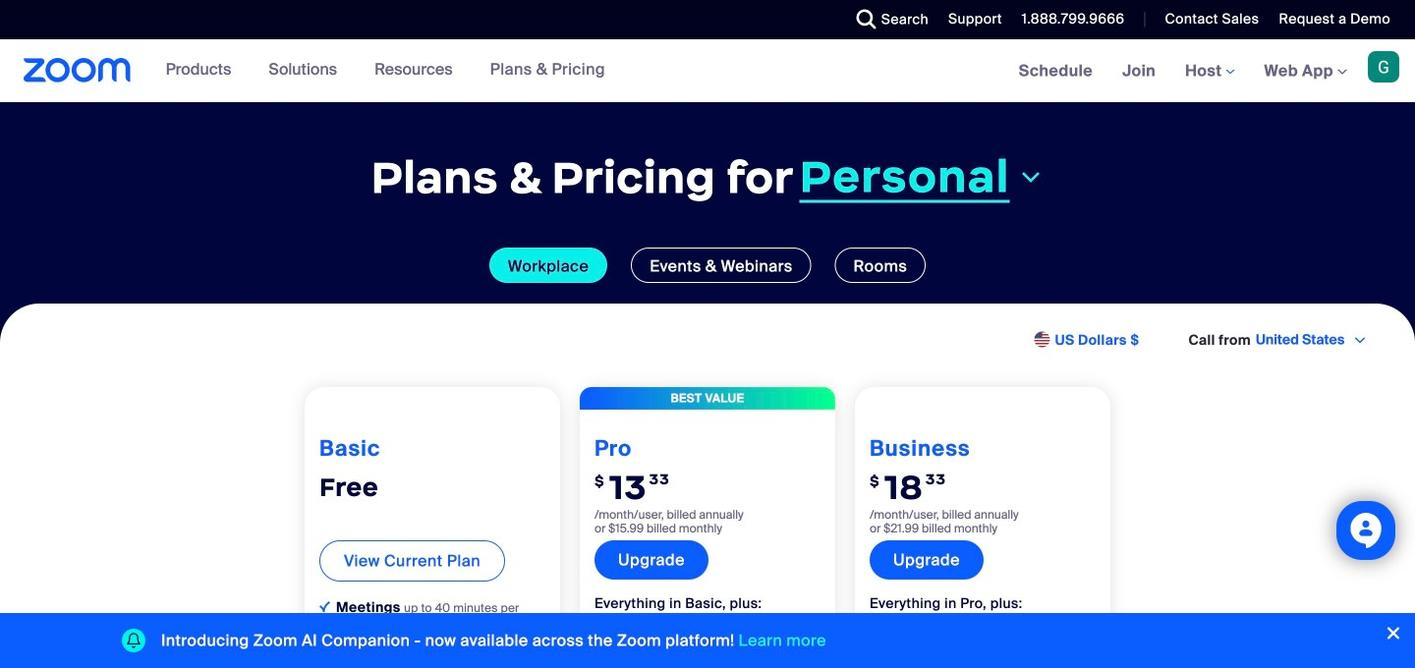 Task type: describe. For each thing, give the bounding box(es) containing it.
outer image
[[1035, 332, 1052, 349]]

tabs of zoom services tab list
[[29, 248, 1386, 283]]

1 ok image from the left
[[595, 624, 606, 635]]

1 ok image from the top
[[319, 601, 330, 612]]

zoom logo image
[[24, 58, 131, 83]]



Task type: locate. For each thing, give the bounding box(es) containing it.
2 ok image from the top
[[319, 651, 330, 661]]

application
[[887, 623, 1067, 659]]

product information navigation
[[151, 39, 620, 102]]

0 vertical spatial ok image
[[319, 601, 330, 612]]

banner
[[0, 39, 1416, 104]]

1 vertical spatial ok image
[[319, 651, 330, 661]]

ok image
[[595, 624, 606, 635], [870, 624, 881, 635]]

1 horizontal spatial ok image
[[870, 624, 881, 635]]

down image
[[1018, 166, 1044, 189]]

2 ok image from the left
[[870, 624, 881, 635]]

0 horizontal spatial ok image
[[595, 624, 606, 635]]

meetings navigation
[[1004, 39, 1416, 104]]

ok image
[[319, 601, 330, 612], [319, 651, 330, 661]]

profile picture image
[[1368, 51, 1400, 83]]

main content
[[0, 39, 1416, 668]]



Task type: vqa. For each thing, say whether or not it's contained in the screenshot.
the bottom menu item
no



